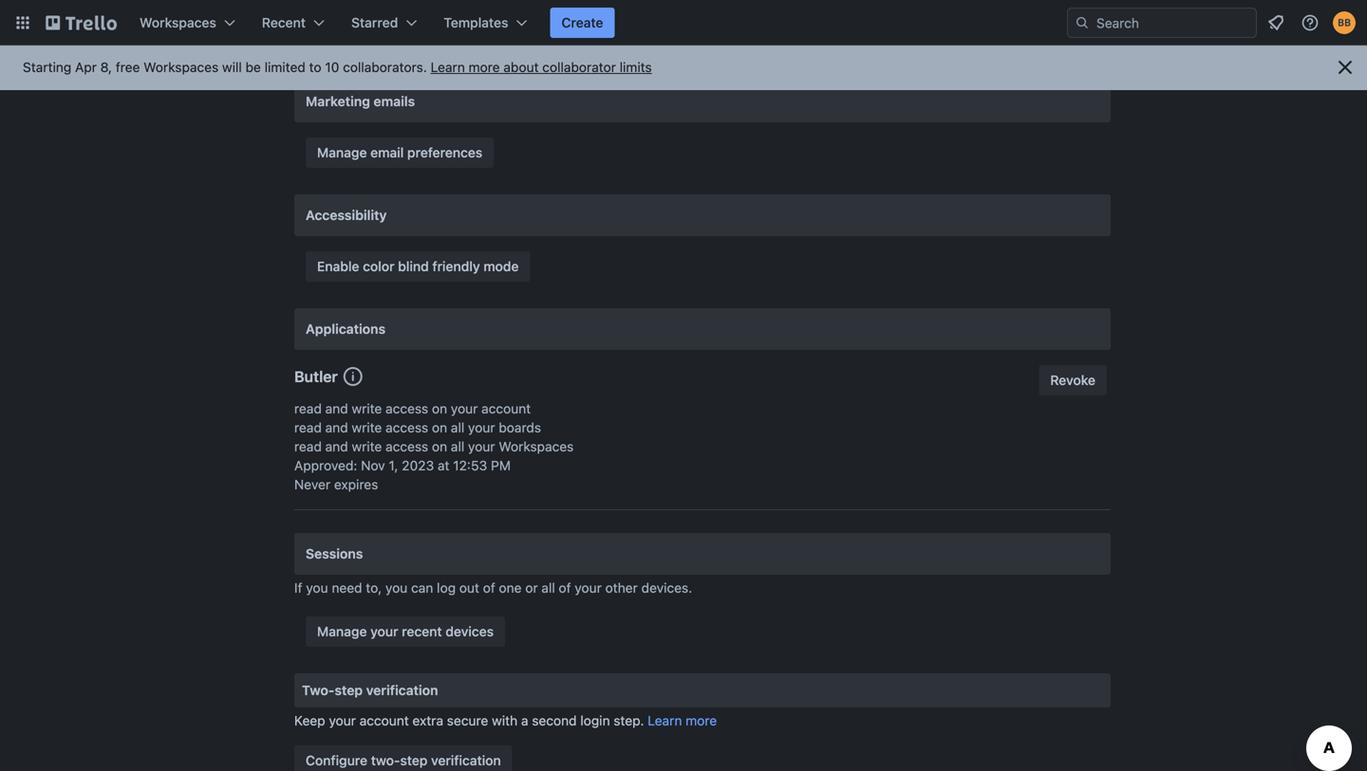 Task type: describe. For each thing, give the bounding box(es) containing it.
0 vertical spatial learn
[[431, 59, 465, 75]]

devices
[[445, 624, 494, 640]]

be
[[245, 59, 261, 75]]

extra
[[412, 713, 443, 729]]

butler
[[294, 368, 338, 386]]

1,
[[389, 458, 398, 474]]

starting apr 8, free workspaces will be limited to 10 collaborators. learn more about collaborator limits
[[23, 59, 652, 75]]

out
[[459, 581, 479, 596]]

3 write from the top
[[352, 439, 382, 455]]

0 horizontal spatial step
[[335, 683, 363, 699]]

if
[[294, 581, 302, 596]]

two-step verification
[[302, 683, 438, 699]]

step.
[[614, 713, 644, 729]]

to
[[309, 59, 321, 75]]

free
[[116, 59, 140, 75]]

1 and from the top
[[325, 401, 348, 417]]

12:53
[[453, 458, 487, 474]]

3 access from the top
[[386, 439, 428, 455]]

1 read from the top
[[294, 401, 322, 417]]

secure
[[447, 713, 488, 729]]

one
[[499, 581, 522, 596]]

mode
[[483, 259, 519, 274]]

1 horizontal spatial more
[[686, 713, 717, 729]]

search image
[[1075, 15, 1090, 30]]

1 horizontal spatial step
[[400, 753, 428, 769]]

1 access from the top
[[386, 401, 428, 417]]

0 vertical spatial verification
[[366, 683, 438, 699]]

2 you from the left
[[385, 581, 408, 596]]

learn more about collaborator limits link
[[431, 59, 652, 75]]

0 vertical spatial more
[[469, 59, 500, 75]]

limited
[[265, 59, 306, 75]]

1 you from the left
[[306, 581, 328, 596]]

primary element
[[0, 0, 1367, 46]]

collaborators.
[[343, 59, 427, 75]]

1 vertical spatial all
[[451, 439, 464, 455]]

manage email preferences link
[[306, 138, 494, 168]]

enable
[[317, 259, 359, 274]]

1 of from the left
[[483, 581, 495, 596]]

create
[[561, 15, 603, 30]]

Search field
[[1090, 9, 1256, 37]]

or
[[525, 581, 538, 596]]

3 read from the top
[[294, 439, 322, 455]]

starred
[[351, 15, 398, 30]]

back to home image
[[46, 8, 117, 38]]

2 and from the top
[[325, 420, 348, 436]]

bob builder (bobbuilder40) image
[[1333, 11, 1356, 34]]

never
[[294, 477, 331, 493]]

enable color blind friendly mode
[[317, 259, 519, 274]]

recent button
[[250, 8, 336, 38]]

1 on from the top
[[432, 401, 447, 417]]

3 and from the top
[[325, 439, 348, 455]]

1 vertical spatial verification
[[431, 753, 501, 769]]

keep your account extra secure with a second login step. learn more
[[294, 713, 717, 729]]

a
[[521, 713, 528, 729]]

expires
[[334, 477, 378, 493]]

can
[[411, 581, 433, 596]]

friendly
[[432, 259, 480, 274]]

keep
[[294, 713, 325, 729]]

two-
[[371, 753, 400, 769]]

1 write from the top
[[352, 401, 382, 417]]

apr
[[75, 59, 97, 75]]

2023
[[402, 458, 434, 474]]

two-
[[302, 683, 335, 699]]

0 notifications image
[[1264, 11, 1287, 34]]

nov
[[361, 458, 385, 474]]

2 vertical spatial all
[[541, 581, 555, 596]]



Task type: vqa. For each thing, say whether or not it's contained in the screenshot.
topmost the Builder's
no



Task type: locate. For each thing, give the bounding box(es) containing it.
3 on from the top
[[432, 439, 447, 455]]

2 on from the top
[[432, 420, 447, 436]]

2 vertical spatial write
[[352, 439, 382, 455]]

if you need to, you can log out of one or all of your other devices.
[[294, 581, 692, 596]]

of
[[483, 581, 495, 596], [559, 581, 571, 596]]

limits
[[620, 59, 652, 75]]

0 vertical spatial all
[[451, 420, 464, 436]]

applications
[[306, 321, 386, 337]]

manage email preferences
[[317, 145, 482, 160]]

at
[[438, 458, 449, 474]]

1 vertical spatial account
[[359, 713, 409, 729]]

preferences
[[407, 145, 482, 160]]

workspaces inside popup button
[[140, 15, 216, 30]]

create button
[[550, 8, 615, 38]]

all
[[451, 420, 464, 436], [451, 439, 464, 455], [541, 581, 555, 596]]

configure
[[306, 753, 367, 769]]

workspaces down boards at the left bottom
[[499, 439, 574, 455]]

other
[[605, 581, 638, 596]]

read and write access on your account read and write access on all your boards read and write access on all your workspaces approved: nov 1, 2023 at 12:53 pm never expires
[[294, 401, 574, 493]]

1 horizontal spatial of
[[559, 581, 571, 596]]

0 vertical spatial on
[[432, 401, 447, 417]]

templates button
[[432, 8, 539, 38]]

2 vertical spatial access
[[386, 439, 428, 455]]

account
[[481, 401, 531, 417], [359, 713, 409, 729]]

0 horizontal spatial more
[[469, 59, 500, 75]]

of right out
[[483, 581, 495, 596]]

2 vertical spatial and
[[325, 439, 348, 455]]

marketing
[[306, 94, 370, 109]]

1 vertical spatial on
[[432, 420, 447, 436]]

workspaces up free
[[140, 15, 216, 30]]

1 vertical spatial learn
[[648, 713, 682, 729]]

email
[[370, 145, 404, 160]]

manage your recent devices
[[317, 624, 494, 640]]

account down two-step verification
[[359, 713, 409, 729]]

0 vertical spatial workspaces
[[140, 15, 216, 30]]

0 vertical spatial account
[[481, 401, 531, 417]]

verification up extra
[[366, 683, 438, 699]]

workspaces down 'workspaces' popup button
[[143, 59, 219, 75]]

approved:
[[294, 458, 357, 474]]

devices.
[[641, 581, 692, 596]]

manage
[[317, 145, 367, 160], [317, 624, 367, 640]]

10
[[325, 59, 339, 75]]

step
[[335, 683, 363, 699], [400, 753, 428, 769]]

1 horizontal spatial learn
[[648, 713, 682, 729]]

None button
[[1039, 365, 1107, 396]]

manage for manage your recent devices
[[317, 624, 367, 640]]

and
[[325, 401, 348, 417], [325, 420, 348, 436], [325, 439, 348, 455]]

2 vertical spatial on
[[432, 439, 447, 455]]

you right to, at the bottom left of the page
[[385, 581, 408, 596]]

step up configure
[[335, 683, 363, 699]]

blind
[[398, 259, 429, 274]]

verification down secure
[[431, 753, 501, 769]]

recent
[[262, 15, 306, 30]]

on
[[432, 401, 447, 417], [432, 420, 447, 436], [432, 439, 447, 455]]

more
[[469, 59, 500, 75], [686, 713, 717, 729]]

you right if
[[306, 581, 328, 596]]

2 manage from the top
[[317, 624, 367, 640]]

1 vertical spatial write
[[352, 420, 382, 436]]

second
[[532, 713, 577, 729]]

will
[[222, 59, 242, 75]]

enable color blind friendly mode link
[[306, 252, 530, 282]]

more left about
[[469, 59, 500, 75]]

learn more link
[[648, 713, 717, 729]]

need
[[332, 581, 362, 596]]

2 vertical spatial workspaces
[[499, 439, 574, 455]]

1 vertical spatial and
[[325, 420, 348, 436]]

0 vertical spatial and
[[325, 401, 348, 417]]

more right step.
[[686, 713, 717, 729]]

0 vertical spatial step
[[335, 683, 363, 699]]

log
[[437, 581, 456, 596]]

with
[[492, 713, 517, 729]]

1 vertical spatial access
[[386, 420, 428, 436]]

learn right step.
[[648, 713, 682, 729]]

templates
[[444, 15, 508, 30]]

0 vertical spatial read
[[294, 401, 322, 417]]

about
[[503, 59, 539, 75]]

0 horizontal spatial of
[[483, 581, 495, 596]]

1 vertical spatial step
[[400, 753, 428, 769]]

your inside manage your recent devices link
[[370, 624, 398, 640]]

you
[[306, 581, 328, 596], [385, 581, 408, 596]]

sessions
[[306, 546, 363, 562]]

workspaces inside 'read and write access on your account read and write access on all your boards read and write access on all your workspaces approved: nov 1, 2023 at 12:53 pm never expires'
[[499, 439, 574, 455]]

your
[[451, 401, 478, 417], [468, 420, 495, 436], [468, 439, 495, 455], [575, 581, 602, 596], [370, 624, 398, 640], [329, 713, 356, 729]]

boards
[[499, 420, 541, 436]]

configure two-step verification
[[306, 753, 501, 769]]

of right or
[[559, 581, 571, 596]]

learn
[[431, 59, 465, 75], [648, 713, 682, 729]]

open information menu image
[[1301, 13, 1320, 32]]

1 vertical spatial read
[[294, 420, 322, 436]]

manage your recent devices link
[[306, 617, 505, 647]]

accessibility
[[306, 207, 387, 223]]

1 horizontal spatial you
[[385, 581, 408, 596]]

pm
[[491, 458, 511, 474]]

configure two-step verification link
[[294, 746, 512, 772]]

8,
[[100, 59, 112, 75]]

0 horizontal spatial account
[[359, 713, 409, 729]]

to,
[[366, 581, 382, 596]]

starting
[[23, 59, 71, 75]]

0 horizontal spatial learn
[[431, 59, 465, 75]]

2 access from the top
[[386, 420, 428, 436]]

marketing emails
[[306, 94, 415, 109]]

2 read from the top
[[294, 420, 322, 436]]

1 manage from the top
[[317, 145, 367, 160]]

account up boards at the left bottom
[[481, 401, 531, 417]]

verification
[[366, 683, 438, 699], [431, 753, 501, 769]]

manage for manage email preferences
[[317, 145, 367, 160]]

0 horizontal spatial you
[[306, 581, 328, 596]]

0 vertical spatial write
[[352, 401, 382, 417]]

0 vertical spatial manage
[[317, 145, 367, 160]]

write
[[352, 401, 382, 417], [352, 420, 382, 436], [352, 439, 382, 455]]

collaborator
[[542, 59, 616, 75]]

1 horizontal spatial account
[[481, 401, 531, 417]]

access
[[386, 401, 428, 417], [386, 420, 428, 436], [386, 439, 428, 455]]

learn down templates
[[431, 59, 465, 75]]

1 vertical spatial manage
[[317, 624, 367, 640]]

manage down need
[[317, 624, 367, 640]]

emails
[[374, 94, 415, 109]]

0 vertical spatial access
[[386, 401, 428, 417]]

account inside 'read and write access on your account read and write access on all your boards read and write access on all your workspaces approved: nov 1, 2023 at 12:53 pm never expires'
[[481, 401, 531, 417]]

recent
[[402, 624, 442, 640]]

step down extra
[[400, 753, 428, 769]]

starred button
[[340, 8, 428, 38]]

1 vertical spatial more
[[686, 713, 717, 729]]

workspaces
[[140, 15, 216, 30], [143, 59, 219, 75], [499, 439, 574, 455]]

read
[[294, 401, 322, 417], [294, 420, 322, 436], [294, 439, 322, 455]]

workspaces button
[[128, 8, 247, 38]]

2 of from the left
[[559, 581, 571, 596]]

1 vertical spatial workspaces
[[143, 59, 219, 75]]

2 vertical spatial read
[[294, 439, 322, 455]]

manage left email
[[317, 145, 367, 160]]

2 write from the top
[[352, 420, 382, 436]]

login
[[580, 713, 610, 729]]

color
[[363, 259, 394, 274]]



